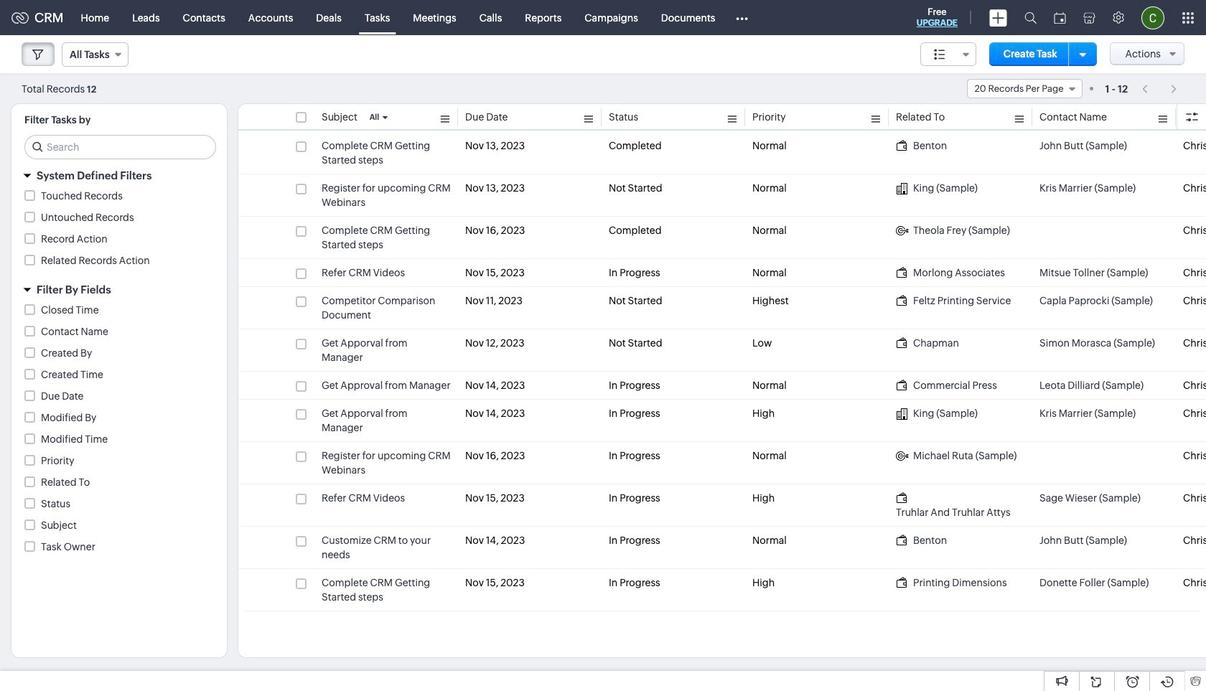 Task type: vqa. For each thing, say whether or not it's contained in the screenshot.
Smart on the bottom left
no



Task type: describe. For each thing, give the bounding box(es) containing it.
search element
[[1016, 0, 1046, 35]]

none field the "size"
[[921, 42, 977, 66]]

create menu element
[[981, 0, 1016, 35]]

Search text field
[[25, 136, 215, 159]]

create menu image
[[990, 9, 1008, 26]]

search image
[[1025, 11, 1037, 24]]

profile element
[[1133, 0, 1174, 35]]

calendar image
[[1054, 12, 1067, 23]]



Task type: locate. For each thing, give the bounding box(es) containing it.
None field
[[62, 42, 128, 67], [921, 42, 977, 66], [967, 79, 1083, 98], [62, 42, 128, 67], [967, 79, 1083, 98]]

navigation
[[1136, 78, 1185, 99]]

Other Modules field
[[727, 6, 758, 29]]

profile image
[[1142, 6, 1165, 29]]

logo image
[[11, 12, 29, 23]]

size image
[[934, 48, 946, 61]]

row group
[[238, 132, 1207, 612]]



